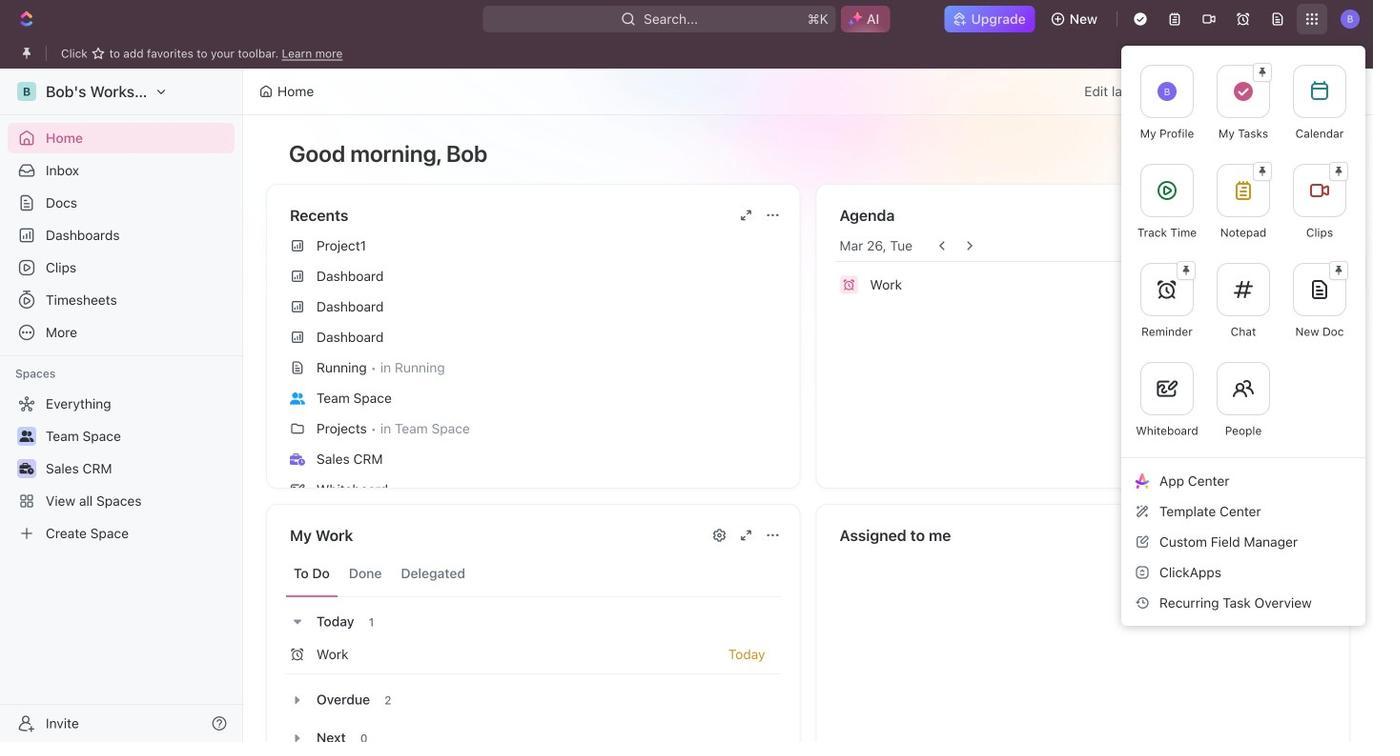 Task type: vqa. For each thing, say whether or not it's contained in the screenshot.
bottom BOARD
no



Task type: locate. For each thing, give the bounding box(es) containing it.
tab list
[[286, 551, 781, 598]]

tree inside sidebar navigation
[[8, 389, 235, 549]]

tree
[[8, 389, 235, 549]]



Task type: describe. For each thing, give the bounding box(es) containing it.
sidebar navigation
[[0, 69, 243, 743]]

business time image
[[290, 454, 305, 466]]

user group image
[[290, 393, 305, 405]]



